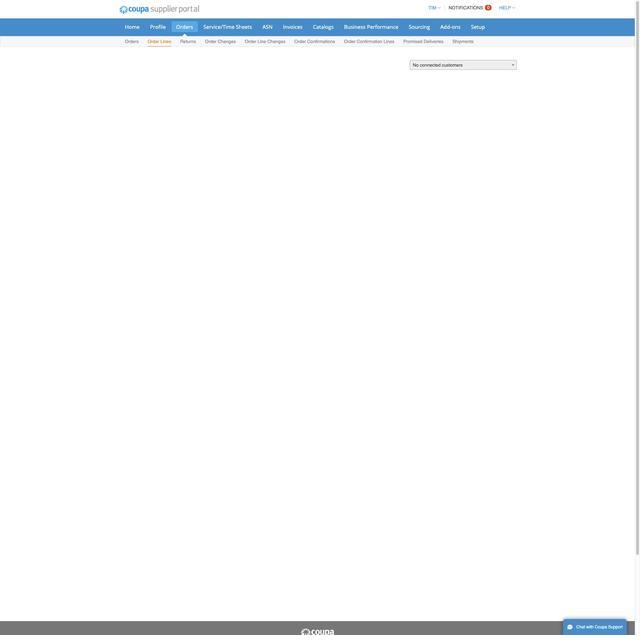 Task type: vqa. For each thing, say whether or not it's contained in the screenshot.
Order Confirmations
yes



Task type: locate. For each thing, give the bounding box(es) containing it.
0 horizontal spatial orders
[[125, 39, 139, 44]]

0 vertical spatial orders link
[[172, 22, 198, 32]]

orders down 'home'
[[125, 39, 139, 44]]

0 vertical spatial orders
[[176, 23, 193, 30]]

1 order from the left
[[148, 39, 159, 44]]

lines down profile link
[[161, 39, 171, 44]]

service/time sheets
[[204, 23, 252, 30]]

coupa
[[595, 625, 608, 630]]

2 order from the left
[[205, 39, 217, 44]]

orders link up returns
[[172, 22, 198, 32]]

asn
[[263, 23, 273, 30]]

order confirmations link
[[294, 38, 336, 47]]

confirmation
[[357, 39, 383, 44]]

changes inside order changes link
[[218, 39, 236, 44]]

sourcing link
[[405, 22, 435, 32]]

changes right line
[[268, 39, 286, 44]]

changes
[[218, 39, 236, 44], [268, 39, 286, 44]]

shipments link
[[453, 38, 475, 47]]

coupa supplier portal image
[[115, 1, 204, 18], [300, 629, 335, 636]]

1 horizontal spatial orders link
[[172, 22, 198, 32]]

order left line
[[245, 39, 257, 44]]

invoices
[[283, 23, 303, 30]]

performance
[[367, 23, 399, 30]]

2 changes from the left
[[268, 39, 286, 44]]

profile
[[150, 23, 166, 30]]

order inside "link"
[[344, 39, 356, 44]]

home link
[[121, 22, 144, 32]]

ons
[[452, 23, 461, 30]]

order for order confirmation lines
[[344, 39, 356, 44]]

order down "business"
[[344, 39, 356, 44]]

order lines
[[148, 39, 171, 44]]

1 lines from the left
[[161, 39, 171, 44]]

customers
[[442, 63, 463, 68]]

orders for top orders link
[[176, 23, 193, 30]]

1 horizontal spatial orders
[[176, 23, 193, 30]]

chat with coupa support button
[[564, 620, 628, 636]]

1 changes from the left
[[218, 39, 236, 44]]

business
[[344, 23, 366, 30]]

2 lines from the left
[[384, 39, 395, 44]]

add-ons
[[441, 23, 461, 30]]

order down profile
[[148, 39, 159, 44]]

lines
[[161, 39, 171, 44], [384, 39, 395, 44]]

orders link down home 'link'
[[125, 38, 139, 47]]

orders for leftmost orders link
[[125, 39, 139, 44]]

invoices link
[[279, 22, 307, 32]]

notifications
[[449, 5, 484, 10]]

0 horizontal spatial changes
[[218, 39, 236, 44]]

changes down 'service/time sheets' link
[[218, 39, 236, 44]]

help link
[[497, 5, 516, 10]]

4 order from the left
[[295, 39, 306, 44]]

0 horizontal spatial lines
[[161, 39, 171, 44]]

tim
[[429, 5, 437, 10]]

service/time
[[204, 23, 235, 30]]

order confirmation lines link
[[344, 38, 395, 47]]

navigation
[[426, 1, 516, 15]]

1 vertical spatial orders link
[[125, 38, 139, 47]]

orders
[[176, 23, 193, 30], [125, 39, 139, 44]]

order down invoices
[[295, 39, 306, 44]]

1 horizontal spatial changes
[[268, 39, 286, 44]]

lines down performance
[[384, 39, 395, 44]]

orders up returns
[[176, 23, 193, 30]]

orders link
[[172, 22, 198, 32], [125, 38, 139, 47]]

0 horizontal spatial coupa supplier portal image
[[115, 1, 204, 18]]

order
[[148, 39, 159, 44], [205, 39, 217, 44], [245, 39, 257, 44], [295, 39, 306, 44], [344, 39, 356, 44]]

home
[[125, 23, 140, 30]]

1 horizontal spatial coupa supplier portal image
[[300, 629, 335, 636]]

5 order from the left
[[344, 39, 356, 44]]

setup
[[471, 23, 485, 30]]

0
[[488, 5, 490, 10]]

1 horizontal spatial lines
[[384, 39, 395, 44]]

line
[[258, 39, 266, 44]]

1 vertical spatial orders
[[125, 39, 139, 44]]

order changes link
[[205, 38, 236, 47]]

3 order from the left
[[245, 39, 257, 44]]

service/time sheets link
[[199, 22, 257, 32]]

order down service/time
[[205, 39, 217, 44]]

1 vertical spatial coupa supplier portal image
[[300, 629, 335, 636]]



Task type: describe. For each thing, give the bounding box(es) containing it.
promised
[[404, 39, 423, 44]]

sourcing
[[409, 23, 430, 30]]

order for order lines
[[148, 39, 159, 44]]

no
[[413, 63, 419, 68]]

deliveries
[[424, 39, 444, 44]]

order for order changes
[[205, 39, 217, 44]]

changes inside order line changes link
[[268, 39, 286, 44]]

business performance link
[[340, 22, 403, 32]]

confirmations
[[307, 39, 335, 44]]

add-ons link
[[436, 22, 466, 32]]

returns link
[[180, 38, 197, 47]]

catalogs link
[[309, 22, 339, 32]]

add-
[[441, 23, 452, 30]]

order for order line changes
[[245, 39, 257, 44]]

profile link
[[146, 22, 170, 32]]

returns
[[180, 39, 196, 44]]

0 horizontal spatial orders link
[[125, 38, 139, 47]]

chat
[[577, 625, 586, 630]]

notifications 0
[[449, 5, 490, 10]]

sheets
[[236, 23, 252, 30]]

order line changes
[[245, 39, 286, 44]]

No connected customers field
[[410, 60, 517, 70]]

connected
[[420, 63, 441, 68]]

navigation containing notifications 0
[[426, 1, 516, 15]]

asn link
[[258, 22, 277, 32]]

order for order confirmations
[[295, 39, 306, 44]]

with
[[587, 625, 594, 630]]

order lines link
[[147, 38, 172, 47]]

0 vertical spatial coupa supplier portal image
[[115, 1, 204, 18]]

setup link
[[467, 22, 490, 32]]

order confirmations
[[295, 39, 335, 44]]

lines inside "link"
[[384, 39, 395, 44]]

promised deliveries
[[404, 39, 444, 44]]

No connected customers text field
[[410, 60, 517, 70]]

chat with coupa support
[[577, 625, 623, 630]]

business performance
[[344, 23, 399, 30]]

promised deliveries link
[[403, 38, 444, 47]]

order changes
[[205, 39, 236, 44]]

support
[[609, 625, 623, 630]]

shipments
[[453, 39, 474, 44]]

tim link
[[426, 5, 441, 10]]

order line changes link
[[245, 38, 286, 47]]

order confirmation lines
[[344, 39, 395, 44]]

no connected customers
[[413, 63, 463, 68]]

help
[[500, 5, 512, 10]]

catalogs
[[313, 23, 334, 30]]



